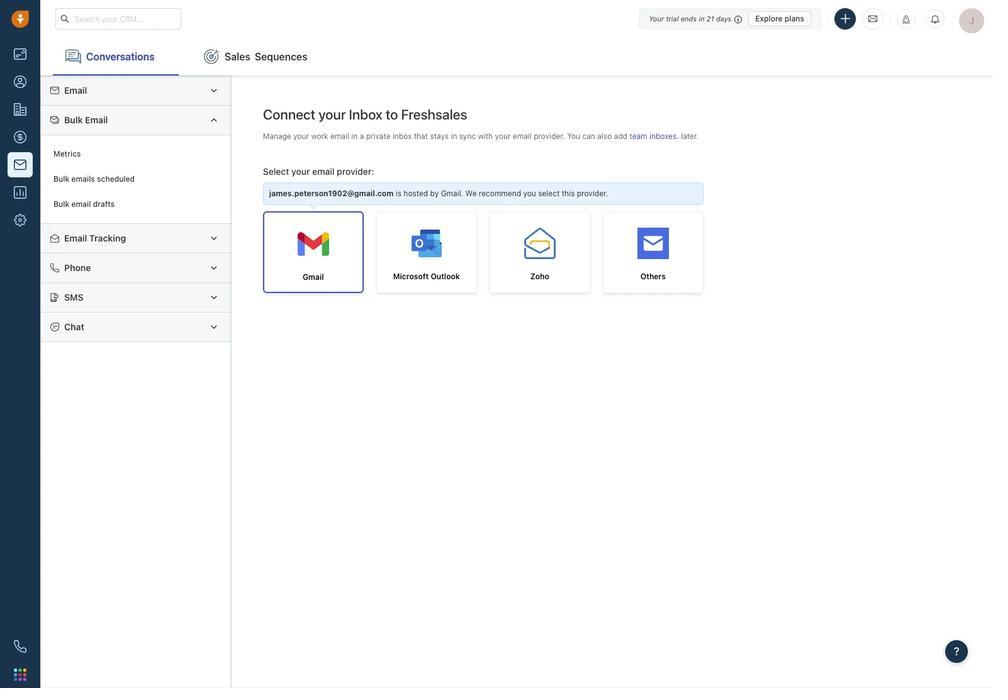 Task type: locate. For each thing, give the bounding box(es) containing it.
your for email
[[293, 131, 309, 141]]

1 vertical spatial email
[[85, 115, 108, 125]]

your left work
[[293, 131, 309, 141]]

inboxes.
[[650, 131, 679, 141]]

email up metrics "link" at the left top of page
[[85, 115, 108, 125]]

tab list containing conversations
[[40, 38, 993, 76]]

bulk for bulk emails scheduled
[[54, 175, 69, 184]]

explore plans link
[[749, 11, 811, 26]]

select
[[263, 166, 289, 177]]

email left drafts at the left of the page
[[71, 200, 91, 209]]

your
[[319, 106, 346, 123], [293, 131, 309, 141], [495, 131, 511, 141], [292, 166, 310, 177]]

email
[[331, 131, 349, 141], [513, 131, 532, 141], [312, 166, 335, 177], [71, 200, 91, 209]]

others link
[[603, 212, 704, 293]]

bulk inside 'link'
[[54, 200, 69, 209]]

bulk up metrics
[[64, 115, 83, 125]]

add
[[614, 131, 628, 141]]

bulk for bulk email drafts
[[54, 200, 69, 209]]

your up work
[[319, 106, 346, 123]]

inbox
[[393, 131, 412, 141]]

team
[[630, 131, 648, 141]]

freshworks switcher image
[[14, 669, 26, 682]]

a
[[360, 131, 364, 141]]

0 horizontal spatial provider.
[[534, 131, 565, 141]]

0 vertical spatial bulk
[[64, 115, 83, 125]]

conversations
[[86, 51, 155, 62]]

in left sync on the left top of the page
[[451, 131, 457, 141]]

email
[[64, 85, 87, 96], [85, 115, 108, 125], [64, 233, 87, 244]]

bulk emails scheduled
[[54, 175, 135, 184]]

sales
[[225, 51, 250, 62]]

scheduled
[[97, 175, 135, 184]]

outlook
[[431, 272, 460, 282]]

chat
[[64, 322, 84, 332]]

phone
[[64, 262, 91, 273]]

you
[[523, 189, 536, 198]]

bulk down bulk emails scheduled
[[54, 200, 69, 209]]

zoho
[[531, 272, 549, 282]]

sync
[[459, 131, 476, 141]]

your right select
[[292, 166, 310, 177]]

2 vertical spatial email
[[64, 233, 87, 244]]

you
[[567, 131, 581, 141]]

bulk emails scheduled link
[[47, 167, 225, 192]]

manage your work email in a private inbox that stays in sync with your email provider. you can also add team inboxes. later.
[[263, 131, 699, 141]]

bulk left emails
[[54, 175, 69, 184]]

conversations link
[[53, 38, 179, 76]]

email tracking
[[64, 233, 126, 244]]

that
[[414, 131, 428, 141]]

plans
[[785, 14, 805, 23]]

later.
[[681, 131, 699, 141]]

microsoft outlook link
[[376, 212, 477, 293]]

2 vertical spatial bulk
[[54, 200, 69, 209]]

metrics link
[[47, 142, 225, 167]]

bulk
[[64, 115, 83, 125], [54, 175, 69, 184], [54, 200, 69, 209]]

manage
[[263, 131, 291, 141]]

explore plans
[[756, 14, 805, 23]]

in left the 21
[[699, 14, 705, 22]]

provider. left you
[[534, 131, 565, 141]]

1 horizontal spatial provider.
[[577, 189, 608, 198]]

inbox
[[349, 106, 383, 123]]

provider.
[[534, 131, 565, 141], [577, 189, 608, 198]]

2 horizontal spatial in
[[699, 14, 705, 22]]

tab list
[[40, 38, 993, 76]]

zoho link
[[490, 212, 590, 293]]

gmail link
[[263, 212, 364, 293]]

microsoft
[[393, 272, 429, 282]]

1 horizontal spatial in
[[451, 131, 457, 141]]

1 vertical spatial provider.
[[577, 189, 608, 198]]

your trial ends in 21 days
[[649, 14, 732, 22]]

email for email
[[64, 85, 87, 96]]

by
[[430, 189, 439, 198]]

in left a
[[351, 131, 358, 141]]

provider. right this
[[577, 189, 608, 198]]

in
[[699, 14, 705, 22], [351, 131, 358, 141], [451, 131, 457, 141]]

sales sequences link
[[191, 38, 320, 76]]

email right with at the top
[[513, 131, 532, 141]]

connect your inbox to freshsales
[[263, 106, 467, 123]]

email up phone
[[64, 233, 87, 244]]

0 vertical spatial email
[[64, 85, 87, 96]]

recommend
[[479, 189, 521, 198]]

1 vertical spatial bulk
[[54, 175, 69, 184]]

we
[[466, 189, 477, 198]]

21
[[707, 14, 714, 22]]

email up the bulk email
[[64, 85, 87, 96]]

private
[[366, 131, 391, 141]]



Task type: describe. For each thing, give the bounding box(es) containing it.
bulk email drafts link
[[47, 192, 225, 217]]

trial
[[666, 14, 679, 22]]

sales sequences
[[225, 51, 308, 62]]

bulk email drafts
[[54, 200, 115, 209]]

0 vertical spatial provider.
[[534, 131, 565, 141]]

metrics
[[54, 149, 81, 159]]

tracking
[[89, 233, 126, 244]]

select your email provider:
[[263, 166, 374, 177]]

also
[[598, 131, 612, 141]]

james.peterson1902@gmail.com is hosted by gmail. we recommend you select this provider.
[[269, 189, 608, 198]]

phone image
[[14, 641, 26, 653]]

others
[[641, 272, 666, 282]]

bulk email
[[64, 115, 108, 125]]

james.peterson1902@gmail.com
[[269, 189, 394, 198]]

emails
[[71, 175, 95, 184]]

hosted
[[404, 189, 428, 198]]

select
[[538, 189, 560, 198]]

email image
[[869, 13, 878, 24]]

work
[[311, 131, 328, 141]]

is
[[396, 189, 402, 198]]

days
[[716, 14, 732, 22]]

microsoft outlook
[[393, 272, 460, 282]]

ends
[[681, 14, 697, 22]]

can
[[583, 131, 595, 141]]

drafts
[[93, 200, 115, 209]]

connect
[[263, 106, 316, 123]]

email inside 'link'
[[71, 200, 91, 209]]

stays
[[430, 131, 449, 141]]

gmail
[[303, 273, 324, 282]]

your right with at the top
[[495, 131, 511, 141]]

your
[[649, 14, 664, 22]]

provider:
[[337, 166, 374, 177]]

sms
[[64, 292, 83, 303]]

0 horizontal spatial in
[[351, 131, 358, 141]]

phone element
[[8, 635, 33, 660]]

freshsales
[[401, 106, 467, 123]]

bulk for bulk email
[[64, 115, 83, 125]]

email right work
[[331, 131, 349, 141]]

to
[[386, 106, 398, 123]]

Search your CRM... text field
[[55, 8, 181, 30]]

gmail.
[[441, 189, 463, 198]]

sequences
[[255, 51, 308, 62]]

email for email tracking
[[64, 233, 87, 244]]

with
[[478, 131, 493, 141]]

explore
[[756, 14, 783, 23]]

team inboxes. link
[[630, 131, 681, 141]]

email up james.peterson1902@gmail.com
[[312, 166, 335, 177]]

this
[[562, 189, 575, 198]]

your for provider:
[[292, 166, 310, 177]]

your for to
[[319, 106, 346, 123]]



Task type: vqa. For each thing, say whether or not it's contained in the screenshot.
the middle 4
no



